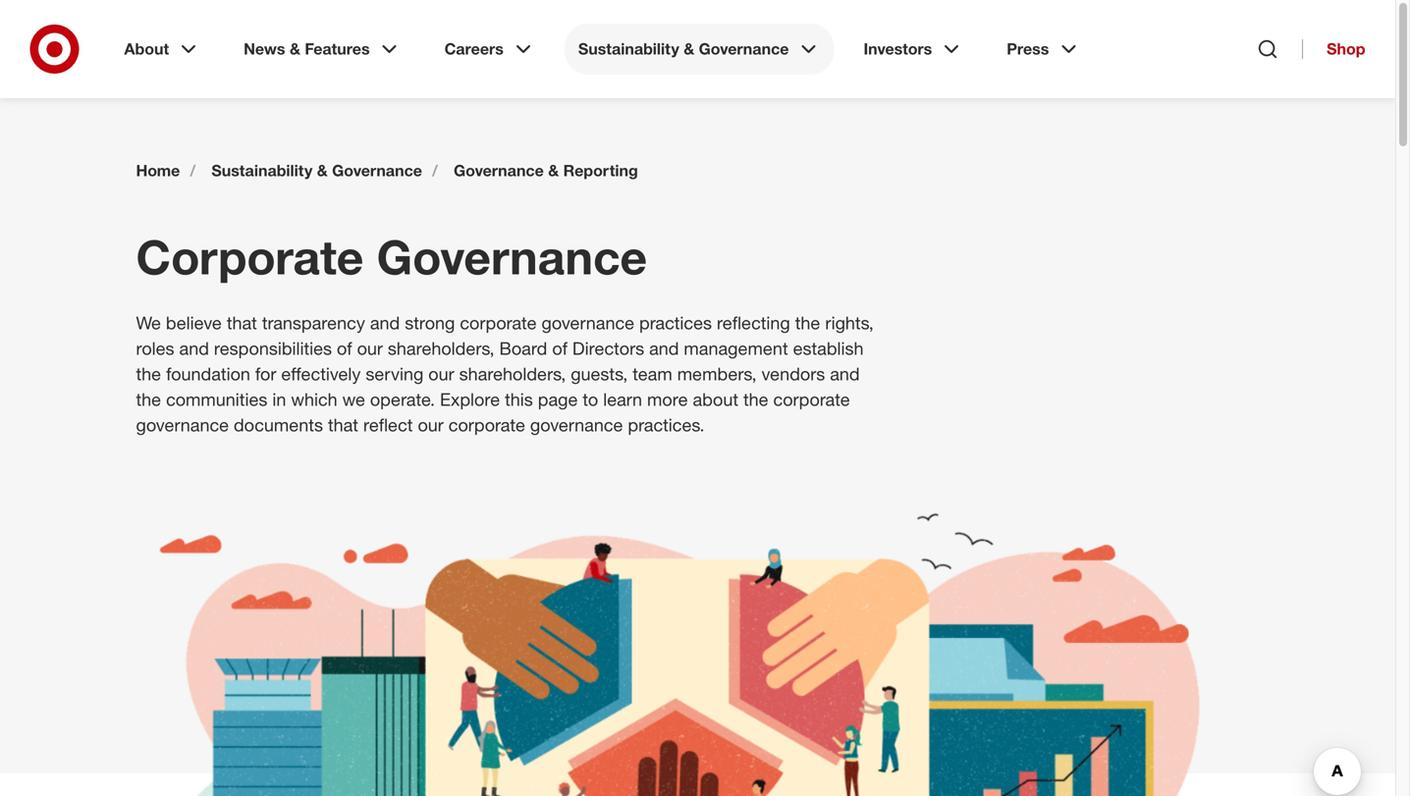 Task type: describe. For each thing, give the bounding box(es) containing it.
this
[[505, 389, 533, 410]]

practices
[[640, 312, 712, 334]]

investors link
[[850, 24, 978, 75]]

strong
[[405, 312, 455, 334]]

guests,
[[571, 364, 628, 385]]

responsibilities
[[214, 338, 332, 359]]

which
[[291, 389, 338, 410]]

1 vertical spatial that
[[328, 415, 359, 436]]

0 vertical spatial shareholders,
[[388, 338, 495, 359]]

1 vertical spatial shareholders,
[[459, 364, 566, 385]]

establish
[[794, 338, 864, 359]]

rights,
[[826, 312, 874, 334]]

features
[[305, 39, 370, 58]]

for
[[255, 364, 276, 385]]

about link
[[111, 24, 214, 75]]

practices.
[[628, 415, 705, 436]]

0 vertical spatial corporate
[[460, 312, 537, 334]]

we
[[136, 312, 161, 334]]

2 vertical spatial our
[[418, 415, 444, 436]]

effectively
[[281, 364, 361, 385]]

members,
[[678, 364, 757, 385]]

communities
[[166, 389, 268, 410]]

and left "strong"
[[370, 312, 400, 334]]

1 horizontal spatial sustainability
[[579, 39, 680, 58]]

more
[[648, 389, 688, 410]]

0 horizontal spatial sustainability & governance link
[[212, 161, 422, 181]]

vendors
[[762, 364, 826, 385]]

and down practices
[[650, 338, 679, 359]]

press link
[[994, 24, 1095, 75]]

documents
[[234, 415, 323, 436]]

news
[[244, 39, 285, 58]]

news & features link
[[230, 24, 415, 75]]

management
[[684, 338, 789, 359]]

reflecting
[[717, 312, 791, 334]]

0 horizontal spatial sustainability & governance
[[212, 161, 422, 180]]

0 horizontal spatial sustainability
[[212, 161, 313, 180]]



Task type: locate. For each thing, give the bounding box(es) containing it.
sustainability
[[579, 39, 680, 58], [212, 161, 313, 180]]

the
[[796, 312, 821, 334], [136, 364, 161, 385], [136, 389, 161, 410], [744, 389, 769, 410]]

shop link
[[1303, 39, 1366, 59]]

1 vertical spatial sustainability
[[212, 161, 313, 180]]

shareholders, down "strong"
[[388, 338, 495, 359]]

of
[[337, 338, 352, 359], [553, 338, 568, 359]]

shareholders, up this at left
[[459, 364, 566, 385]]

we believe that transparency and strong corporate governance practices reflecting the rights, roles and responsibilities of our shareholders, board of directors and management establish the foundation for effectively serving our shareholders, guests, team members, vendors and the communities in which we operate. explore this page to learn more about the corporate governance documents that reflect our corporate governance practices.
[[136, 312, 874, 436]]

in
[[272, 389, 286, 410]]

board
[[500, 338, 548, 359]]

1 vertical spatial our
[[429, 364, 455, 385]]

reflect
[[364, 415, 413, 436]]

corporate down vendors
[[774, 389, 851, 410]]

operate.
[[370, 389, 435, 410]]

governance
[[699, 39, 789, 58], [332, 161, 422, 180], [454, 161, 544, 180], [377, 228, 648, 286]]

learn
[[604, 389, 643, 410]]

corporate governance
[[136, 228, 648, 286]]

corporate up 'board'
[[460, 312, 537, 334]]

0 vertical spatial sustainability & governance
[[579, 39, 789, 58]]

we
[[343, 389, 365, 410]]

investors
[[864, 39, 933, 58]]

roles
[[136, 338, 174, 359]]

that down we at left
[[328, 415, 359, 436]]

corporate down explore
[[449, 415, 526, 436]]

governance & reporting
[[454, 161, 638, 180]]

our
[[357, 338, 383, 359], [429, 364, 455, 385], [418, 415, 444, 436]]

0 vertical spatial sustainability
[[579, 39, 680, 58]]

that up responsibilities
[[227, 312, 257, 334]]

2 vertical spatial corporate
[[449, 415, 526, 436]]

diagram image
[[136, 485, 1260, 797]]

our up serving
[[357, 338, 383, 359]]

1 of from the left
[[337, 338, 352, 359]]

0 vertical spatial our
[[357, 338, 383, 359]]

and
[[370, 312, 400, 334], [179, 338, 209, 359], [650, 338, 679, 359], [830, 364, 860, 385]]

to
[[583, 389, 599, 410]]

&
[[290, 39, 301, 58], [684, 39, 695, 58], [317, 161, 328, 180], [548, 161, 559, 180]]

home
[[136, 161, 180, 180]]

governance down communities
[[136, 415, 229, 436]]

governance down to
[[530, 415, 623, 436]]

reporting
[[564, 161, 638, 180]]

our up explore
[[429, 364, 455, 385]]

corporate
[[136, 228, 364, 286]]

sustainability & governance link
[[565, 24, 835, 75], [212, 161, 422, 181]]

0 horizontal spatial that
[[227, 312, 257, 334]]

corporate
[[460, 312, 537, 334], [774, 389, 851, 410], [449, 415, 526, 436]]

explore
[[440, 389, 500, 410]]

that
[[227, 312, 257, 334], [328, 415, 359, 436]]

home link
[[136, 161, 180, 181]]

1 vertical spatial corporate
[[774, 389, 851, 410]]

1 vertical spatial sustainability & governance link
[[212, 161, 422, 181]]

believe
[[166, 312, 222, 334]]

shop
[[1327, 39, 1366, 58]]

and down establish
[[830, 364, 860, 385]]

1 horizontal spatial that
[[328, 415, 359, 436]]

1 horizontal spatial of
[[553, 338, 568, 359]]

page
[[538, 389, 578, 410]]

1 horizontal spatial sustainability & governance link
[[565, 24, 835, 75]]

1 horizontal spatial sustainability & governance
[[579, 39, 789, 58]]

and down believe in the left top of the page
[[179, 338, 209, 359]]

news & features
[[244, 39, 370, 58]]

0 vertical spatial that
[[227, 312, 257, 334]]

team
[[633, 364, 673, 385]]

directors
[[573, 338, 645, 359]]

governance & reporting link
[[454, 161, 638, 181]]

2 of from the left
[[553, 338, 568, 359]]

1 vertical spatial sustainability & governance
[[212, 161, 422, 180]]

0 horizontal spatial of
[[337, 338, 352, 359]]

about
[[124, 39, 169, 58]]

governance inside governance & reporting link
[[454, 161, 544, 180]]

careers link
[[431, 24, 549, 75]]

sustainability & governance
[[579, 39, 789, 58], [212, 161, 422, 180]]

our down operate.
[[418, 415, 444, 436]]

about
[[693, 389, 739, 410]]

shareholders,
[[388, 338, 495, 359], [459, 364, 566, 385]]

careers
[[445, 39, 504, 58]]

of up effectively
[[337, 338, 352, 359]]

foundation
[[166, 364, 250, 385]]

of right 'board'
[[553, 338, 568, 359]]

governance up directors
[[542, 312, 635, 334]]

serving
[[366, 364, 424, 385]]

press
[[1007, 39, 1050, 58]]

governance
[[542, 312, 635, 334], [136, 415, 229, 436], [530, 415, 623, 436]]

0 vertical spatial sustainability & governance link
[[565, 24, 835, 75]]

transparency
[[262, 312, 365, 334]]



Task type: vqa. For each thing, say whether or not it's contained in the screenshot.
begins
no



